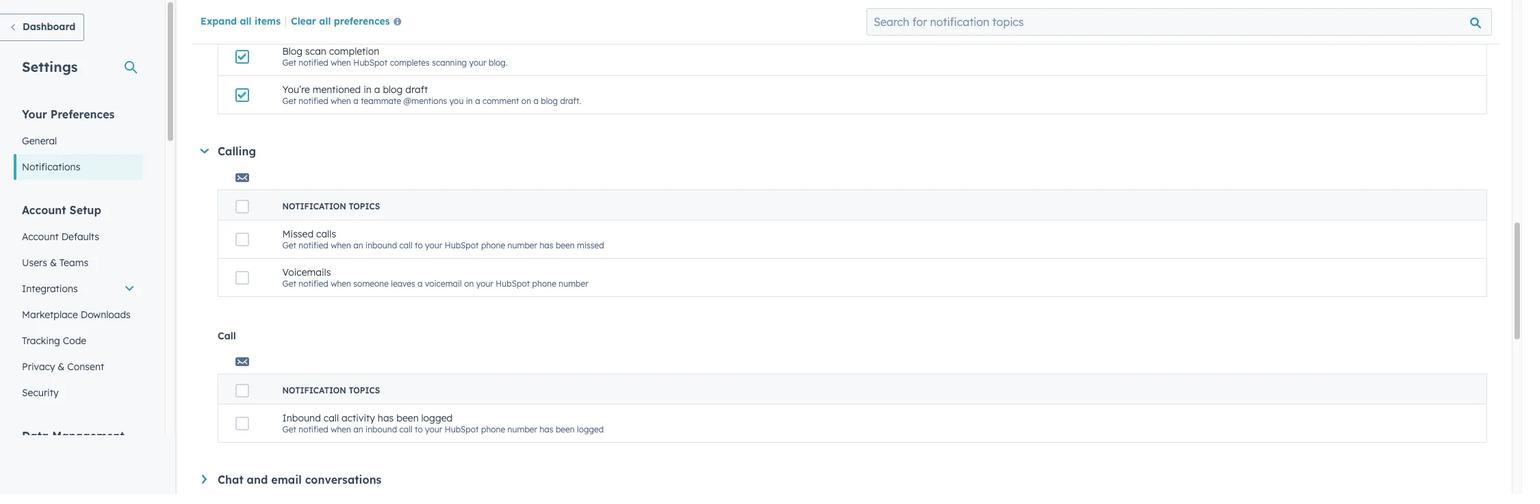 Task type: locate. For each thing, give the bounding box(es) containing it.
1 account from the top
[[22, 203, 66, 217]]

0 vertical spatial email
[[694, 19, 715, 29]]

account up account defaults
[[22, 203, 66, 217]]

2 horizontal spatial the
[[1043, 19, 1056, 29]]

&
[[50, 257, 57, 269], [58, 361, 65, 373]]

number inside missed calls get notified when an inbound call to your hubspot phone number has been missed
[[508, 240, 537, 251]]

2 notification topics from the top
[[282, 385, 380, 396]]

all left items
[[240, 15, 252, 27]]

2 vertical spatial phone
[[481, 424, 505, 435]]

to left log
[[750, 19, 758, 29]]

users
[[1082, 19, 1102, 29]]

teammate
[[361, 96, 401, 106]]

number inside inbound call activity has been logged get notified when an inbound call to your hubspot phone number has been logged
[[508, 424, 537, 435]]

blog
[[1181, 19, 1198, 29], [383, 84, 403, 96], [541, 96, 558, 106]]

1 horizontal spatial &
[[58, 361, 65, 373]]

number inside the voicemails get notified when someone leaves a voicemail on your hubspot phone number
[[559, 279, 589, 289]]

0 vertical spatial phone
[[481, 240, 505, 251]]

1 vertical spatial notification
[[282, 385, 346, 396]]

1 vertical spatial inbound
[[366, 424, 397, 435]]

blog right items
[[282, 7, 303, 19]]

you
[[473, 19, 487, 29], [717, 19, 732, 29], [450, 96, 464, 106]]

notification up inbound
[[282, 385, 346, 396]]

general
[[22, 135, 57, 147]]

1 vertical spatial number
[[559, 279, 589, 289]]

has
[[540, 240, 554, 251], [378, 412, 394, 424], [540, 424, 554, 435]]

1 horizontal spatial logged
[[577, 424, 604, 435]]

blog left draft.
[[541, 96, 558, 106]]

when inside the voicemails get notified when someone leaves a voicemail on your hubspot phone number
[[331, 279, 351, 289]]

1 vertical spatial an
[[354, 424, 363, 435]]

when right inbound
[[331, 424, 351, 435]]

account for account defaults
[[22, 231, 59, 243]]

you right @mentions
[[450, 96, 464, 106]]

downloads
[[81, 309, 131, 321]]

6 get from the top
[[282, 424, 296, 435]]

2 inbound from the top
[[366, 424, 397, 435]]

in right log
[[774, 19, 781, 29]]

someone left leaves on the bottom left of page
[[354, 279, 389, 289]]

get
[[951, 19, 964, 29]]

2 horizontal spatial blog
[[1181, 19, 1198, 29]]

notified down calls
[[299, 279, 328, 289]]

comment inside the blog post comment get notified when someone comments on a post you authored (as long as your author profile includes the email you use to log in to hubspot). if you're not the author, you'll get notified if you're on the list of users who receive all new blog comments.
[[328, 7, 371, 19]]

your inside the voicemails get notified when someone leaves a voicemail on your hubspot phone number
[[476, 279, 494, 289]]

0 vertical spatial comment
[[328, 7, 371, 19]]

1 vertical spatial phone
[[532, 279, 557, 289]]

1 horizontal spatial post
[[454, 19, 471, 29]]

a inside the blog post comment get notified when someone comments on a post you authored (as long as your author profile includes the email you use to log in to hubspot). if you're not the author, you'll get notified if you're on the list of users who receive all new blog comments.
[[446, 19, 451, 29]]

2 blog from the top
[[282, 45, 303, 58]]

1 horizontal spatial you're
[[1006, 19, 1029, 29]]

0 vertical spatial someone
[[354, 19, 389, 29]]

3 get from the top
[[282, 96, 296, 106]]

missed calls get notified when an inbound call to your hubspot phone number has been missed
[[282, 228, 604, 251]]

comment
[[328, 7, 371, 19], [483, 96, 519, 106]]

your inside the blog post comment get notified when someone comments on a post you authored (as long as your author profile includes the email you use to log in to hubspot). if you're not the author, you'll get notified if you're on the list of users who receive all new blog comments.
[[571, 19, 589, 29]]

someone up 'completion'
[[354, 19, 389, 29]]

to right log
[[783, 19, 791, 29]]

get up chat and email conversations
[[282, 424, 296, 435]]

notifications link
[[14, 154, 143, 180]]

call up leaves on the bottom left of page
[[399, 240, 413, 251]]

0 horizontal spatial &
[[50, 257, 57, 269]]

account inside account defaults "link"
[[22, 231, 59, 243]]

get right items
[[282, 19, 296, 29]]

you inside you're mentioned in a blog draft get notified when a teammate @mentions you in a comment on a blog draft.
[[450, 96, 464, 106]]

marketplace downloads
[[22, 309, 131, 321]]

you're
[[282, 84, 310, 96]]

1 vertical spatial &
[[58, 361, 65, 373]]

expand all items button
[[201, 15, 281, 27]]

1 blog from the top
[[282, 7, 303, 19]]

0 vertical spatial account
[[22, 203, 66, 217]]

on left list
[[1031, 19, 1041, 29]]

email left use
[[694, 19, 715, 29]]

& inside privacy & consent link
[[58, 361, 65, 373]]

2 when from the top
[[331, 58, 351, 68]]

notified
[[299, 19, 328, 29], [966, 19, 996, 29], [299, 58, 328, 68], [299, 96, 328, 106], [299, 240, 328, 251], [299, 279, 328, 289], [299, 424, 328, 435]]

notified up "you're"
[[299, 58, 328, 68]]

hubspot).
[[794, 19, 833, 29]]

phone inside missed calls get notified when an inbound call to your hubspot phone number has been missed
[[481, 240, 505, 251]]

2 vertical spatial number
[[508, 424, 537, 435]]

phone for voicemails
[[532, 279, 557, 289]]

2 account from the top
[[22, 231, 59, 243]]

you left authored
[[473, 19, 487, 29]]

when up voicemails
[[331, 240, 351, 251]]

& right privacy
[[58, 361, 65, 373]]

privacy
[[22, 361, 55, 373]]

all
[[240, 15, 252, 27], [319, 15, 331, 27], [1152, 19, 1161, 29]]

blog left scan
[[282, 45, 303, 58]]

the
[[679, 19, 692, 29], [885, 19, 897, 29], [1043, 19, 1056, 29]]

notified inside inbound call activity has been logged get notified when an inbound call to your hubspot phone number has been logged
[[299, 424, 328, 435]]

items
[[255, 15, 281, 27]]

scan
[[305, 45, 326, 58]]

@mentions
[[404, 96, 447, 106]]

0 vertical spatial notification
[[282, 201, 346, 212]]

leaves
[[391, 279, 415, 289]]

get up "you're"
[[282, 58, 296, 68]]

inbound up conversations
[[366, 424, 397, 435]]

inbound up leaves on the bottom left of page
[[366, 240, 397, 251]]

get inside missed calls get notified when an inbound call to your hubspot phone number has been missed
[[282, 240, 296, 251]]

your inside missed calls get notified when an inbound call to your hubspot phone number has been missed
[[425, 240, 442, 251]]

your
[[571, 19, 589, 29], [469, 58, 487, 68], [425, 240, 442, 251], [476, 279, 494, 289], [425, 424, 442, 435]]

blog
[[282, 7, 303, 19], [282, 45, 303, 58]]

account setup element
[[14, 203, 143, 406]]

blog inside blog scan completion get notified when hubspot completes scanning your blog.
[[282, 45, 303, 58]]

caret image
[[202, 475, 207, 484]]

notified down scan
[[299, 96, 328, 106]]

2 someone from the top
[[354, 279, 389, 289]]

phone inside the voicemails get notified when someone leaves a voicemail on your hubspot phone number
[[532, 279, 557, 289]]

tracking
[[22, 335, 60, 347]]

to
[[750, 19, 758, 29], [783, 19, 791, 29], [415, 240, 423, 251], [415, 424, 423, 435]]

your for voicemails
[[476, 279, 494, 289]]

comments.
[[1201, 19, 1243, 29]]

caret image
[[200, 149, 209, 153]]

2 horizontal spatial in
[[774, 19, 781, 29]]

integrations button
[[14, 276, 143, 302]]

3 when from the top
[[331, 96, 351, 106]]

on
[[434, 19, 444, 29], [1031, 19, 1041, 29], [522, 96, 531, 106], [464, 279, 474, 289]]

0 vertical spatial number
[[508, 240, 537, 251]]

marketplace downloads link
[[14, 302, 143, 328]]

missed
[[282, 228, 314, 240]]

as
[[560, 19, 569, 29]]

on inside the voicemails get notified when someone leaves a voicemail on your hubspot phone number
[[464, 279, 474, 289]]

post up scan
[[305, 7, 325, 19]]

1 inbound from the top
[[366, 240, 397, 251]]

email right and
[[271, 473, 302, 487]]

& for users
[[50, 257, 57, 269]]

users
[[22, 257, 47, 269]]

1 someone from the top
[[354, 19, 389, 29]]

blog right new
[[1181, 19, 1198, 29]]

notification
[[282, 201, 346, 212], [282, 385, 346, 396]]

1 horizontal spatial the
[[885, 19, 897, 29]]

activity
[[342, 412, 375, 424]]

the left list
[[1043, 19, 1056, 29]]

& inside users & teams link
[[50, 257, 57, 269]]

long
[[541, 19, 558, 29]]

email
[[694, 19, 715, 29], [271, 473, 302, 487]]

blog left draft
[[383, 84, 403, 96]]

phone
[[481, 240, 505, 251], [532, 279, 557, 289], [481, 424, 505, 435]]

0 horizontal spatial in
[[364, 84, 372, 96]]

2 an from the top
[[354, 424, 363, 435]]

in right mentioned
[[364, 84, 372, 96]]

an up conversations
[[354, 424, 363, 435]]

when left teammate
[[331, 96, 351, 106]]

get up voicemails
[[282, 240, 296, 251]]

blog inside the blog post comment get notified when someone comments on a post you authored (as long as your author profile includes the email you use to log in to hubspot). if you're not the author, you'll get notified if you're on the list of users who receive all new blog comments.
[[282, 7, 303, 19]]

management
[[52, 429, 124, 443]]

a right @mentions
[[475, 96, 480, 106]]

1 horizontal spatial all
[[319, 15, 331, 27]]

hubspot inside inbound call activity has been logged get notified when an inbound call to your hubspot phone number has been logged
[[445, 424, 479, 435]]

email inside the blog post comment get notified when someone comments on a post you authored (as long as your author profile includes the email you use to log in to hubspot). if you're not the author, you'll get notified if you're on the list of users who receive all new blog comments.
[[694, 19, 715, 29]]

2 get from the top
[[282, 58, 296, 68]]

0 vertical spatial notification topics
[[282, 201, 380, 212]]

1 vertical spatial comment
[[483, 96, 519, 106]]

when inside inbound call activity has been logged get notified when an inbound call to your hubspot phone number has been logged
[[331, 424, 351, 435]]

1 topics from the top
[[349, 201, 380, 212]]

0 vertical spatial topics
[[349, 201, 380, 212]]

hubspot inside missed calls get notified when an inbound call to your hubspot phone number has been missed
[[445, 240, 479, 251]]

not
[[870, 19, 882, 29]]

an inside inbound call activity has been logged get notified when an inbound call to your hubspot phone number has been logged
[[354, 424, 363, 435]]

get left mentioned
[[282, 96, 296, 106]]

0 horizontal spatial comment
[[328, 7, 371, 19]]

notification topics up calls
[[282, 201, 380, 212]]

expand
[[201, 15, 237, 27]]

consent
[[67, 361, 104, 373]]

notification topics up activity
[[282, 385, 380, 396]]

notified left activity
[[299, 424, 328, 435]]

1 horizontal spatial email
[[694, 19, 715, 29]]

post up "scanning"
[[454, 19, 471, 29]]

in inside the blog post comment get notified when someone comments on a post you authored (as long as your author profile includes the email you use to log in to hubspot). if you're not the author, you'll get notified if you're on the list of users who receive all new blog comments.
[[774, 19, 781, 29]]

your inside inbound call activity has been logged get notified when an inbound call to your hubspot phone number has been logged
[[425, 424, 442, 435]]

1 when from the top
[[331, 19, 351, 29]]

1 vertical spatial topics
[[349, 385, 380, 396]]

a right the comments
[[446, 19, 451, 29]]

on left draft.
[[522, 96, 531, 106]]

6 when from the top
[[331, 424, 351, 435]]

0 vertical spatial an
[[354, 240, 363, 251]]

someone inside the voicemails get notified when someone leaves a voicemail on your hubspot phone number
[[354, 279, 389, 289]]

use
[[734, 19, 747, 29]]

0 vertical spatial blog
[[282, 7, 303, 19]]

1 vertical spatial email
[[271, 473, 302, 487]]

0 horizontal spatial email
[[271, 473, 302, 487]]

account
[[22, 203, 66, 217], [22, 231, 59, 243]]

5 when from the top
[[331, 279, 351, 289]]

all right clear
[[319, 15, 331, 27]]

0 horizontal spatial all
[[240, 15, 252, 27]]

0 horizontal spatial you
[[450, 96, 464, 106]]

1 an from the top
[[354, 240, 363, 251]]

to up the voicemails get notified when someone leaves a voicemail on your hubspot phone number on the left of page
[[415, 240, 423, 251]]

& right users at the left bottom of the page
[[50, 257, 57, 269]]

call left activity
[[324, 412, 339, 424]]

your for missed calls
[[425, 240, 442, 251]]

blog scan completion get notified when hubspot completes scanning your blog.
[[282, 45, 508, 68]]

2 horizontal spatial all
[[1152, 19, 1161, 29]]

1 horizontal spatial comment
[[483, 96, 519, 106]]

integrations
[[22, 283, 78, 295]]

call
[[399, 240, 413, 251], [324, 412, 339, 424], [399, 424, 413, 435]]

when
[[331, 19, 351, 29], [331, 58, 351, 68], [331, 96, 351, 106], [331, 240, 351, 251], [331, 279, 351, 289], [331, 424, 351, 435]]

when down calls
[[331, 279, 351, 289]]

comment down blog.
[[483, 96, 519, 106]]

to right activity
[[415, 424, 423, 435]]

an inside missed calls get notified when an inbound call to your hubspot phone number has been missed
[[354, 240, 363, 251]]

when up mentioned
[[331, 58, 351, 68]]

inbound
[[366, 240, 397, 251], [366, 424, 397, 435]]

1 vertical spatial notification topics
[[282, 385, 380, 396]]

all left new
[[1152, 19, 1161, 29]]

completes
[[390, 58, 430, 68]]

all inside button
[[319, 15, 331, 27]]

Search for notification topics search field
[[867, 8, 1492, 36]]

notification up calls
[[282, 201, 346, 212]]

number
[[508, 240, 537, 251], [559, 279, 589, 289], [508, 424, 537, 435]]

notified up voicemails
[[299, 240, 328, 251]]

1 get from the top
[[282, 19, 296, 29]]

on right 'voicemail'
[[464, 279, 474, 289]]

a
[[446, 19, 451, 29], [374, 84, 380, 96], [354, 96, 359, 106], [475, 96, 480, 106], [534, 96, 539, 106], [418, 279, 423, 289]]

of
[[1071, 19, 1079, 29]]

the right the 'includes'
[[679, 19, 692, 29]]

comment up 'completion'
[[328, 7, 371, 19]]

4 when from the top
[[331, 240, 351, 251]]

notified inside the voicemails get notified when someone leaves a voicemail on your hubspot phone number
[[299, 279, 328, 289]]

1 vertical spatial account
[[22, 231, 59, 243]]

your inside blog scan completion get notified when hubspot completes scanning your blog.
[[469, 58, 487, 68]]

the right not
[[885, 19, 897, 29]]

logged
[[421, 412, 453, 424], [577, 424, 604, 435]]

4 get from the top
[[282, 240, 296, 251]]

in down "scanning"
[[466, 96, 473, 106]]

get down missed
[[282, 279, 296, 289]]

0 vertical spatial &
[[50, 257, 57, 269]]

1 vertical spatial someone
[[354, 279, 389, 289]]

get inside the voicemails get notified when someone leaves a voicemail on your hubspot phone number
[[282, 279, 296, 289]]

0 vertical spatial inbound
[[366, 240, 397, 251]]

you left use
[[717, 19, 732, 29]]

someone
[[354, 19, 389, 29], [354, 279, 389, 289]]

0 horizontal spatial the
[[679, 19, 692, 29]]

hubspot
[[354, 58, 388, 68], [445, 240, 479, 251], [496, 279, 530, 289], [445, 424, 479, 435]]

0 horizontal spatial you're
[[844, 19, 867, 29]]

account up users at the left bottom of the page
[[22, 231, 59, 243]]

preferences
[[334, 15, 390, 27]]

on inside you're mentioned in a blog draft get notified when a teammate @mentions you in a comment on a blog draft.
[[522, 96, 531, 106]]

get inside the blog post comment get notified when someone comments on a post you authored (as long as your author profile includes the email you use to log in to hubspot). if you're not the author, you'll get notified if you're on the list of users who receive all new blog comments.
[[282, 19, 296, 29]]

5 get from the top
[[282, 279, 296, 289]]

setup
[[70, 203, 101, 217]]

when up 'completion'
[[331, 19, 351, 29]]

a right leaves on the bottom left of page
[[418, 279, 423, 289]]

1 vertical spatial blog
[[282, 45, 303, 58]]

an right calls
[[354, 240, 363, 251]]

2 notification from the top
[[282, 385, 346, 396]]



Task type: vqa. For each thing, say whether or not it's contained in the screenshot.
when in the The Missed Calls Get Notified When An Inbound Call To Your Hubspot Phone Number Has Been Missed
yes



Task type: describe. For each thing, give the bounding box(es) containing it.
dashboard
[[23, 21, 76, 33]]

all for expand
[[240, 15, 252, 27]]

1 horizontal spatial blog
[[541, 96, 558, 106]]

call inside missed calls get notified when an inbound call to your hubspot phone number has been missed
[[399, 240, 413, 251]]

blog inside the blog post comment get notified when someone comments on a post you authored (as long as your author profile includes the email you use to log in to hubspot). if you're not the author, you'll get notified if you're on the list of users who receive all new blog comments.
[[1181, 19, 1198, 29]]

1 notification from the top
[[282, 201, 346, 212]]

account for account setup
[[22, 203, 66, 217]]

has inside missed calls get notified when an inbound call to your hubspot phone number has been missed
[[540, 240, 554, 251]]

account defaults
[[22, 231, 99, 243]]

privacy & consent
[[22, 361, 104, 373]]

notifications
[[22, 161, 80, 173]]

who
[[1104, 19, 1120, 29]]

number for voicemails
[[559, 279, 589, 289]]

blog for blog post comment
[[282, 7, 303, 19]]

your preferences element
[[14, 107, 143, 180]]

someone inside the blog post comment get notified when someone comments on a post you authored (as long as your author profile includes the email you use to log in to hubspot). if you're not the author, you'll get notified if you're on the list of users who receive all new blog comments.
[[354, 19, 389, 29]]

inbound
[[282, 412, 321, 424]]

calling button
[[200, 144, 1488, 158]]

code
[[63, 335, 86, 347]]

been inside missed calls get notified when an inbound call to your hubspot phone number has been missed
[[556, 240, 575, 251]]

a inside the voicemails get notified when someone leaves a voicemail on your hubspot phone number
[[418, 279, 423, 289]]

get inside inbound call activity has been logged get notified when an inbound call to your hubspot phone number has been logged
[[282, 424, 296, 435]]

account setup
[[22, 203, 101, 217]]

your
[[22, 107, 47, 121]]

chat
[[218, 473, 244, 487]]

marketplace
[[22, 309, 78, 321]]

author
[[591, 19, 617, 29]]

your preferences
[[22, 107, 115, 121]]

(as
[[527, 19, 539, 29]]

inbound inside missed calls get notified when an inbound call to your hubspot phone number has been missed
[[366, 240, 397, 251]]

all inside the blog post comment get notified when someone comments on a post you authored (as long as your author profile includes the email you use to log in to hubspot). if you're not the author, you'll get notified if you're on the list of users who receive all new blog comments.
[[1152, 19, 1161, 29]]

preferences
[[50, 107, 115, 121]]

profile
[[619, 19, 643, 29]]

author,
[[899, 19, 926, 29]]

draft
[[406, 84, 428, 96]]

privacy & consent link
[[14, 354, 143, 380]]

3 the from the left
[[1043, 19, 1056, 29]]

voicemail
[[425, 279, 462, 289]]

your for blog scan completion
[[469, 58, 487, 68]]

general link
[[14, 128, 143, 154]]

call
[[218, 330, 236, 342]]

to inside inbound call activity has been logged get notified when an inbound call to your hubspot phone number has been logged
[[415, 424, 423, 435]]

you're mentioned in a blog draft get notified when a teammate @mentions you in a comment on a blog draft.
[[282, 84, 581, 106]]

a left draft.
[[534, 96, 539, 106]]

when inside the blog post comment get notified when someone comments on a post you authored (as long as your author profile includes the email you use to log in to hubspot). if you're not the author, you'll get notified if you're on the list of users who receive all new blog comments.
[[331, 19, 351, 29]]

calling
[[218, 144, 256, 158]]

tracking code link
[[14, 328, 143, 354]]

and
[[247, 473, 268, 487]]

account defaults link
[[14, 224, 143, 250]]

calls
[[316, 228, 336, 240]]

users & teams
[[22, 257, 88, 269]]

missed
[[577, 240, 604, 251]]

number for missed calls
[[508, 240, 537, 251]]

draft.
[[560, 96, 581, 106]]

if
[[998, 19, 1003, 29]]

log
[[760, 19, 772, 29]]

a left teammate
[[354, 96, 359, 106]]

when inside missed calls get notified when an inbound call to your hubspot phone number has been missed
[[331, 240, 351, 251]]

mentioned
[[313, 84, 361, 96]]

clear all preferences
[[291, 15, 390, 27]]

a down blog scan completion get notified when hubspot completes scanning your blog.
[[374, 84, 380, 96]]

hubspot inside blog scan completion get notified when hubspot completes scanning your blog.
[[354, 58, 388, 68]]

phone for missed calls
[[481, 240, 505, 251]]

completion
[[329, 45, 380, 58]]

inbound call activity has been logged get notified when an inbound call to your hubspot phone number has been logged
[[282, 412, 604, 435]]

conversations
[[305, 473, 382, 487]]

comments
[[391, 19, 432, 29]]

voicemails get notified when someone leaves a voicemail on your hubspot phone number
[[282, 266, 589, 289]]

1 you're from the left
[[844, 19, 867, 29]]

dashboard link
[[0, 14, 84, 41]]

2 horizontal spatial you
[[717, 19, 732, 29]]

1 the from the left
[[679, 19, 692, 29]]

expand all items
[[201, 15, 281, 27]]

inbound inside inbound call activity has been logged get notified when an inbound call to your hubspot phone number has been logged
[[366, 424, 397, 435]]

clear
[[291, 15, 316, 27]]

2 you're from the left
[[1006, 19, 1029, 29]]

security link
[[14, 380, 143, 406]]

chat and email conversations
[[218, 473, 382, 487]]

hubspot inside the voicemails get notified when someone leaves a voicemail on your hubspot phone number
[[496, 279, 530, 289]]

new
[[1163, 19, 1179, 29]]

when inside you're mentioned in a blog draft get notified when a teammate @mentions you in a comment on a blog draft.
[[331, 96, 351, 106]]

2 topics from the top
[[349, 385, 380, 396]]

0 horizontal spatial logged
[[421, 412, 453, 424]]

defaults
[[61, 231, 99, 243]]

on right the comments
[[434, 19, 444, 29]]

all for clear
[[319, 15, 331, 27]]

2 the from the left
[[885, 19, 897, 29]]

get inside blog scan completion get notified when hubspot completes scanning your blog.
[[282, 58, 296, 68]]

receive
[[1123, 19, 1150, 29]]

notified inside blog scan completion get notified when hubspot completes scanning your blog.
[[299, 58, 328, 68]]

users & teams link
[[14, 250, 143, 276]]

notified inside missed calls get notified when an inbound call to your hubspot phone number has been missed
[[299, 240, 328, 251]]

& for privacy
[[58, 361, 65, 373]]

voicemails
[[282, 266, 331, 279]]

notified inside you're mentioned in a blog draft get notified when a teammate @mentions you in a comment on a blog draft.
[[299, 96, 328, 106]]

if
[[835, 19, 842, 29]]

security
[[22, 387, 59, 399]]

notified up scan
[[299, 19, 328, 29]]

teams
[[59, 257, 88, 269]]

blog for blog scan completion
[[282, 45, 303, 58]]

to inside missed calls get notified when an inbound call to your hubspot phone number has been missed
[[415, 240, 423, 251]]

data
[[22, 429, 49, 443]]

data management
[[22, 429, 124, 443]]

1 notification topics from the top
[[282, 201, 380, 212]]

when inside blog scan completion get notified when hubspot completes scanning your blog.
[[331, 58, 351, 68]]

1 horizontal spatial you
[[473, 19, 487, 29]]

comment inside you're mentioned in a blog draft get notified when a teammate @mentions you in a comment on a blog draft.
[[483, 96, 519, 106]]

includes
[[646, 19, 677, 29]]

0 horizontal spatial post
[[305, 7, 325, 19]]

blog.
[[489, 58, 508, 68]]

0 horizontal spatial blog
[[383, 84, 403, 96]]

authored
[[490, 19, 525, 29]]

tracking code
[[22, 335, 86, 347]]

scanning
[[432, 58, 467, 68]]

1 horizontal spatial in
[[466, 96, 473, 106]]

list
[[1058, 19, 1069, 29]]

chat and email conversations button
[[202, 473, 1488, 487]]

call right activity
[[399, 424, 413, 435]]

phone inside inbound call activity has been logged get notified when an inbound call to your hubspot phone number has been logged
[[481, 424, 505, 435]]

settings
[[22, 58, 78, 75]]

notified left if
[[966, 19, 996, 29]]

clear all preferences button
[[291, 14, 407, 31]]

get inside you're mentioned in a blog draft get notified when a teammate @mentions you in a comment on a blog draft.
[[282, 96, 296, 106]]

blog post comment get notified when someone comments on a post you authored (as long as your author profile includes the email you use to log in to hubspot). if you're not the author, you'll get notified if you're on the list of users who receive all new blog comments.
[[282, 7, 1243, 29]]

you'll
[[929, 19, 949, 29]]



